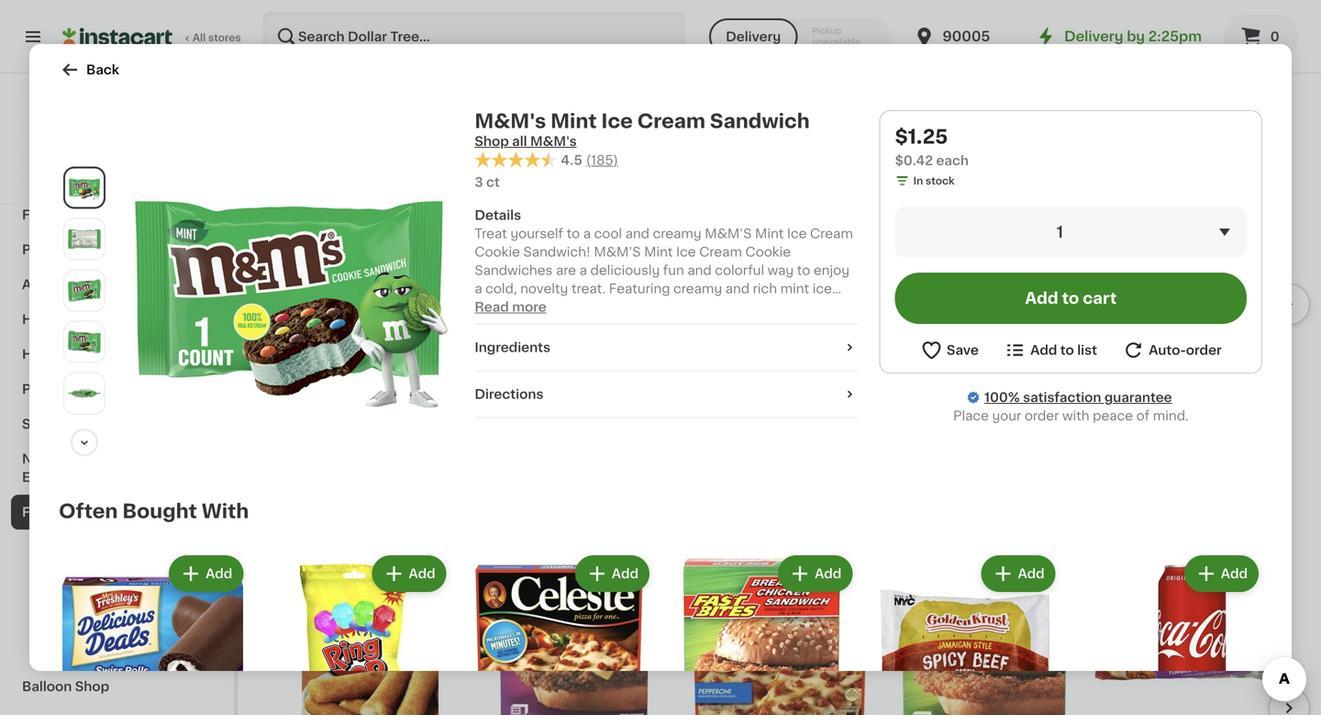 Task type: locate. For each thing, give the bounding box(es) containing it.
& inside 'link'
[[59, 208, 70, 221]]

0 vertical spatial satisfaction
[[77, 177, 139, 187]]

oz down directions
[[503, 416, 516, 426]]

1 for 1 m&m's mint ice cream sandwich (185)
[[900, 356, 909, 375]]

m&m's
[[475, 112, 546, 131], [890, 380, 935, 393]]

sales link
[[11, 407, 223, 442]]

oz down orangeade
[[1118, 416, 1130, 426]]

12
[[1095, 416, 1106, 426]]

ingredients
[[475, 341, 551, 354]]

shop
[[475, 135, 509, 148], [75, 680, 109, 693]]

pecan
[[729, 380, 769, 393]]

1 up add to cart
[[1057, 224, 1064, 240]]

add to cart
[[1026, 291, 1117, 306]]

m&m's down save button
[[890, 380, 935, 393]]

frozen
[[1209, 380, 1252, 393], [22, 506, 67, 519], [33, 610, 76, 623]]

delivery inside button
[[726, 30, 781, 43]]

save button
[[921, 339, 979, 362]]

14 down 'cookies' at the left bottom
[[275, 398, 287, 408]]

100% satisfaction guarantee button
[[29, 171, 206, 189]]

0 vertical spatial item carousel region
[[275, 148, 1311, 479]]

1 horizontal spatial fl
[[1108, 416, 1115, 426]]

1 vertical spatial mint
[[938, 380, 967, 393]]

frozen right soft
[[1209, 380, 1252, 393]]

1 inside "1" field
[[1057, 224, 1064, 240]]

1 vertical spatial care
[[69, 348, 101, 361]]

add inside button
[[1026, 291, 1059, 306]]

1 inside the 1 m&m's mint ice cream sandwich (185)
[[900, 356, 909, 375]]

pets
[[22, 383, 52, 396]]

all
[[512, 135, 527, 148]]

25
[[296, 357, 309, 367], [1116, 357, 1129, 367]]

0 vertical spatial shop
[[475, 135, 509, 148]]

to left the cart
[[1063, 291, 1080, 306]]

item carousel region
[[275, 148, 1311, 479], [275, 552, 1311, 715]]

1 vertical spatial home
[[22, 313, 62, 326]]

order left with
[[1025, 409, 1060, 422]]

care down the home & garden
[[69, 348, 101, 361]]

real
[[772, 380, 801, 393], [620, 380, 648, 393]]

fl right 12
[[1108, 416, 1115, 426]]

mint up place
[[938, 380, 967, 393]]

0 vertical spatial order
[[1187, 344, 1222, 357]]

1 horizontal spatial satisfaction
[[1024, 391, 1102, 404]]

0 horizontal spatial satisfaction
[[77, 177, 139, 187]]

real inside 1 butter pecan real ice cream
[[772, 380, 801, 393]]

to left list
[[1061, 344, 1075, 357]]

view more link
[[1203, 106, 1285, 125]]

shop left all on the top of the page
[[475, 135, 509, 148]]

mint
[[551, 112, 597, 131], [938, 380, 967, 393]]

1 up 'cookies' at the left bottom
[[286, 356, 294, 375]]

maid
[[1143, 380, 1175, 393]]

minute maid soft frozen orangeade 12 fl oz
[[1095, 380, 1252, 426]]

guarantee
[[141, 177, 194, 187], [1105, 391, 1173, 404]]

care down the drink
[[83, 243, 115, 256]]

1 real from the left
[[772, 380, 801, 393]]

(185) left your
[[958, 418, 983, 429]]

& right 'cookies' at the left bottom
[[331, 380, 342, 393]]

6.5 oz
[[480, 31, 511, 41]]

0 vertical spatial sandwich
[[710, 112, 810, 131]]

& down "enlarge frozen foods m&m's mint ice cream sandwich angle_right (opens in a new tab)" 'image'
[[65, 313, 76, 326]]

1 fl from the left
[[494, 416, 501, 426]]

to
[[1063, 291, 1080, 306], [1061, 344, 1075, 357]]

0 vertical spatial frozen
[[1209, 380, 1252, 393]]

oz
[[294, 31, 306, 41], [499, 31, 511, 41], [289, 398, 301, 408], [503, 416, 516, 426], [1118, 416, 1130, 426]]

0 horizontal spatial sandwich
[[710, 112, 810, 131]]

vanilla
[[480, 380, 522, 393]]

new year's eve party essentials
[[22, 453, 161, 484]]

mind.
[[1154, 409, 1189, 422]]

1 home from the top
[[22, 155, 62, 168]]

oz right 6.5 at the left top
[[499, 31, 511, 41]]

sandwich down delivery button
[[710, 112, 810, 131]]

0 vertical spatial mint
[[551, 112, 597, 131]]

1 vertical spatial (185)
[[958, 418, 983, 429]]

shop right balloon
[[75, 680, 109, 693]]

1 horizontal spatial delivery
[[1065, 30, 1124, 43]]

cream inside 1 butter pecan real ice cream
[[827, 380, 870, 393]]

enlarge frozen foods m&m's mint ice cream sandwich angle_left (opens in a new tab) image
[[68, 223, 101, 256]]

1 vertical spatial guarantee
[[1105, 391, 1173, 404]]

2 item carousel region from the top
[[275, 552, 1311, 715]]

to inside button
[[1063, 291, 1080, 306]]

more
[[1238, 109, 1272, 122]]

home up hardware
[[22, 155, 62, 168]]

sandwich left place
[[890, 398, 953, 411]]

satisfaction down improvement
[[77, 177, 139, 187]]

1 vertical spatial to
[[1061, 344, 1075, 357]]

everyday store prices link
[[55, 156, 179, 171]]

(185)
[[586, 154, 619, 166], [958, 418, 983, 429]]

2 real from the left
[[620, 380, 648, 393]]

home for home improvement & hardware
[[22, 155, 62, 168]]

& for apparel & accessories
[[77, 120, 87, 133]]

0 vertical spatial home
[[22, 155, 62, 168]]

1 inside 1 butter pecan real ice cream
[[696, 356, 704, 375]]

mint inside the 1 m&m's mint ice cream sandwich (185)
[[938, 380, 967, 393]]

2 home from the top
[[22, 313, 62, 326]]

home improvement & hardware link
[[11, 144, 223, 197]]

100% up your
[[985, 391, 1020, 404]]

★★★★★
[[475, 152, 557, 168], [475, 152, 557, 168]]

1 horizontal spatial mint
[[938, 380, 967, 393]]

2 25 from the left
[[1116, 357, 1129, 367]]

home up the health
[[22, 313, 62, 326]]

delivery inside 'link'
[[1065, 30, 1124, 43]]

health care
[[22, 348, 101, 361]]

delivery by 2:25pm link
[[1036, 26, 1202, 48]]

0 horizontal spatial 14
[[275, 398, 287, 408]]

mint up m&m's
[[551, 112, 597, 131]]

each
[[937, 154, 969, 167]]

read more
[[475, 301, 547, 314]]

0 vertical spatial to
[[1063, 291, 1080, 306]]

0 horizontal spatial (185)
[[586, 154, 619, 166]]

oz right 3.6
[[294, 31, 306, 41]]

ice up (185) button
[[602, 112, 633, 131]]

bean
[[525, 380, 558, 393]]

1 vertical spatial frozen
[[22, 506, 67, 519]]

ice cream link
[[11, 565, 223, 599]]

1 left save button
[[900, 356, 909, 375]]

more
[[512, 301, 547, 314]]

home for home & garden
[[22, 313, 62, 326]]

0 vertical spatial 14
[[275, 398, 287, 408]]

ice inside 1 vanilla bean flavored real ice cream 14 fl oz
[[480, 398, 500, 411]]

guarantee up of
[[1105, 391, 1173, 404]]

0 horizontal spatial 100%
[[47, 177, 75, 187]]

0 horizontal spatial real
[[620, 380, 648, 393]]

satisfaction
[[77, 177, 139, 187], [1024, 391, 1102, 404]]

1 vertical spatial satisfaction
[[1024, 391, 1102, 404]]

ice inside the 1 m&m's mint ice cream sandwich (185)
[[970, 380, 990, 393]]

$
[[279, 357, 286, 367]]

shop inside m&m's mint ice cream sandwich shop all m&m's
[[475, 135, 509, 148]]

2 fl from the left
[[1108, 416, 1115, 426]]

minute
[[1095, 380, 1140, 393]]

all
[[193, 33, 206, 43]]

to inside button
[[1061, 344, 1075, 357]]

real right the flavored
[[620, 380, 648, 393]]

balloon
[[22, 680, 72, 693]]

dollar tree logo image
[[100, 95, 134, 130]]

real right pecan
[[772, 380, 801, 393]]

home inside 'home improvement & hardware'
[[22, 155, 62, 168]]

25 right '$'
[[296, 357, 309, 367]]

frozen link
[[11, 599, 223, 634]]

m&m's up all on the top of the page
[[475, 112, 546, 131]]

fl
[[494, 416, 501, 426], [1108, 416, 1115, 426]]

your
[[993, 409, 1022, 422]]

1 vertical spatial order
[[1025, 409, 1060, 422]]

& for cookies & cream 14 oz
[[331, 380, 342, 393]]

m&m's inside m&m's mint ice cream sandwich shop all m&m's
[[475, 112, 546, 131]]

&
[[77, 120, 87, 133], [157, 155, 168, 168], [59, 208, 70, 221], [65, 313, 76, 326], [331, 380, 342, 393]]

new
[[22, 453, 52, 465]]

1 field
[[896, 207, 1247, 258]]

25 inside 1 25
[[1116, 357, 1129, 367]]

0 vertical spatial guarantee
[[141, 177, 194, 187]]

1 horizontal spatial (185)
[[958, 418, 983, 429]]

1 butter pecan real ice cream
[[685, 356, 870, 393]]

save
[[947, 344, 979, 357]]

new year's eve party essentials link
[[11, 442, 223, 495]]

1 vertical spatial sandwich
[[890, 398, 953, 411]]

0 horizontal spatial 25
[[296, 357, 309, 367]]

mint inside m&m's mint ice cream sandwich shop all m&m's
[[551, 112, 597, 131]]

& right the food
[[59, 208, 70, 221]]

100% inside the everyday store prices 100% satisfaction guarantee
[[47, 177, 75, 187]]

90005
[[943, 30, 991, 43]]

ice up place
[[970, 380, 990, 393]]

1 vertical spatial shop
[[75, 680, 109, 693]]

fl down directions
[[494, 416, 501, 426]]

& right store
[[157, 155, 168, 168]]

0 vertical spatial 100%
[[47, 177, 75, 187]]

0 horizontal spatial m&m's
[[475, 112, 546, 131]]

14 down directions
[[480, 416, 492, 426]]

& inside 'cookies & cream 14 oz'
[[331, 380, 342, 393]]

ingredients button
[[475, 338, 858, 357]]

(185) button
[[586, 151, 619, 169]]

25 inside $ 1 25
[[296, 357, 309, 367]]

0 horizontal spatial mint
[[551, 112, 597, 131]]

6.5 oz button
[[480, 0, 670, 43]]

frozen down ice cream
[[33, 610, 76, 623]]

1 horizontal spatial 25
[[1116, 357, 1129, 367]]

2 vertical spatial frozen
[[33, 610, 76, 623]]

3.6
[[275, 31, 292, 41]]

product group
[[275, 156, 466, 410], [480, 156, 670, 429], [1095, 156, 1285, 429], [59, 552, 247, 715], [262, 552, 450, 715], [465, 552, 654, 715], [668, 552, 857, 715], [871, 552, 1060, 715], [1075, 552, 1263, 715], [275, 560, 466, 715], [480, 560, 670, 715], [685, 560, 875, 715], [890, 560, 1080, 715], [1095, 560, 1285, 715]]

party
[[125, 453, 161, 465]]

cookies & cream 14 oz
[[275, 380, 388, 408]]

1 vertical spatial 100%
[[985, 391, 1020, 404]]

delivery for delivery
[[726, 30, 781, 43]]

place
[[954, 409, 989, 422]]

back button
[[59, 59, 119, 81]]

(185) inside the 1 m&m's mint ice cream sandwich (185)
[[958, 418, 983, 429]]

1 horizontal spatial real
[[772, 380, 801, 393]]

home & garden
[[22, 313, 128, 326]]

1 up minute
[[1105, 356, 1114, 375]]

1 horizontal spatial m&m's
[[890, 380, 935, 393]]

1 horizontal spatial 100%
[[985, 391, 1020, 404]]

view
[[1203, 109, 1235, 122]]

100% down everyday
[[47, 177, 75, 187]]

1 horizontal spatial 14
[[480, 416, 492, 426]]

oz inside 'cookies & cream 14 oz'
[[289, 398, 301, 408]]

ice right pecan
[[804, 380, 824, 393]]

details button
[[475, 206, 858, 225]]

home & garden link
[[11, 302, 223, 337]]

with
[[202, 502, 249, 521]]

delivery for delivery by 2:25pm
[[1065, 30, 1124, 43]]

1 up vanilla
[[491, 356, 499, 375]]

14 inside 1 vanilla bean flavored real ice cream 14 fl oz
[[480, 416, 492, 426]]

oz inside 1 vanilla bean flavored real ice cream 14 fl oz
[[503, 416, 516, 426]]

1 vertical spatial item carousel region
[[275, 552, 1311, 715]]

ice down vanilla
[[480, 398, 500, 411]]

1 for 1 vanilla bean flavored real ice cream 14 fl oz
[[491, 356, 499, 375]]

enlarge frozen foods m&m's mint ice cream sandwich angle_back (opens in a new tab) image
[[68, 326, 101, 359]]

add to list
[[1031, 344, 1098, 357]]

stock
[[926, 176, 955, 186]]

0 vertical spatial care
[[83, 243, 115, 256]]

1 25 from the left
[[296, 357, 309, 367]]

enlarge frozen foods m&m's mint ice cream sandwich angle_right (opens in a new tab) image
[[68, 274, 101, 307]]

0 vertical spatial m&m's
[[475, 112, 546, 131]]

ice
[[602, 112, 633, 131], [804, 380, 824, 393], [970, 380, 990, 393], [480, 398, 500, 411], [33, 576, 53, 588]]

1 horizontal spatial shop
[[475, 135, 509, 148]]

0 horizontal spatial guarantee
[[141, 177, 194, 187]]

guarantee down prices
[[141, 177, 194, 187]]

1 horizontal spatial sandwich
[[890, 398, 953, 411]]

read more button
[[475, 298, 547, 316]]

balloon shop
[[22, 680, 109, 693]]

electronics link
[[11, 74, 223, 109]]

oz down 'cookies' at the left bottom
[[289, 398, 301, 408]]

satisfaction up place your order with peace of mind.
[[1024, 391, 1102, 404]]

1 horizontal spatial guarantee
[[1105, 391, 1173, 404]]

1 item carousel region from the top
[[275, 148, 1311, 479]]

25 up minute
[[1116, 357, 1129, 367]]

oz inside minute maid soft frozen orangeade 12 fl oz
[[1118, 416, 1130, 426]]

0 horizontal spatial fl
[[494, 416, 501, 426]]

eve
[[98, 453, 122, 465]]

& right 'apparel'
[[77, 120, 87, 133]]

1 m&m's mint ice cream sandwich (185)
[[890, 356, 1036, 429]]

1 vertical spatial 14
[[480, 416, 492, 426]]

order up soft
[[1187, 344, 1222, 357]]

0 horizontal spatial delivery
[[726, 30, 781, 43]]

1 horizontal spatial order
[[1187, 344, 1222, 357]]

None search field
[[263, 11, 686, 62]]

(185) right the 4.5 on the left top of page
[[586, 154, 619, 166]]

frozen down the essentials
[[22, 506, 67, 519]]

apparel
[[22, 120, 74, 133]]

1 inside 1 vanilla bean flavored real ice cream 14 fl oz
[[491, 356, 499, 375]]

1 vertical spatial m&m's
[[890, 380, 935, 393]]

auto-order
[[1149, 344, 1222, 357]]

1 up butter
[[696, 356, 704, 375]]



Task type: vqa. For each thing, say whether or not it's contained in the screenshot.
1237 East Saint James Street POPUP BUTTON
no



Task type: describe. For each thing, give the bounding box(es) containing it.
personal care link
[[11, 232, 223, 267]]

year's
[[55, 453, 95, 465]]

auto-order button
[[1123, 339, 1222, 362]]

cream inside 1 vanilla bean flavored real ice cream 14 fl oz
[[503, 398, 546, 411]]

often bought with
[[59, 502, 249, 521]]

floral link
[[11, 39, 223, 74]]

add to cart button
[[896, 273, 1247, 324]]

home improvement & hardware
[[22, 155, 168, 186]]

1 vanilla bean flavored real ice cream 14 fl oz
[[480, 356, 648, 426]]

0 horizontal spatial order
[[1025, 409, 1060, 422]]

butter
[[685, 380, 726, 393]]

ice inside 1 butter pecan real ice cream
[[804, 380, 824, 393]]

14 inside 'cookies & cream 14 oz'
[[275, 398, 287, 408]]

food & drink link
[[11, 197, 223, 232]]

cream inside 'cookies & cream 14 oz'
[[345, 380, 388, 393]]

place your order with peace of mind.
[[954, 409, 1189, 422]]

directions
[[475, 388, 544, 401]]

frozen foods
[[22, 506, 111, 519]]

$1.25
[[896, 127, 948, 146]]

1 for 1
[[1057, 224, 1064, 240]]

$1.25 $0.42 each
[[896, 127, 969, 167]]

by
[[1127, 30, 1146, 43]]

pets link
[[11, 372, 223, 407]]

to for list
[[1061, 344, 1075, 357]]

m&m's mint ice cream sandwich shop all m&m's
[[475, 112, 810, 148]]

0 horizontal spatial shop
[[75, 680, 109, 693]]

0 button
[[1225, 15, 1300, 59]]

& inside 'home improvement & hardware'
[[157, 155, 168, 168]]

2:25pm
[[1149, 30, 1202, 43]]

1 25
[[1105, 356, 1129, 375]]

add inside button
[[1031, 344, 1058, 357]]

floral
[[22, 50, 59, 63]]

1 for 1 butter pecan real ice cream
[[696, 356, 704, 375]]

essentials
[[22, 471, 90, 484]]

apparel & accessories
[[22, 120, 172, 133]]

add to list button
[[1004, 339, 1098, 362]]

0 vertical spatial (185)
[[586, 154, 619, 166]]

delivery button
[[710, 18, 798, 55]]

balloon shop link
[[11, 669, 223, 704]]

satisfaction inside the everyday store prices 100% satisfaction guarantee
[[77, 177, 139, 187]]

3.6 oz
[[275, 31, 306, 41]]

everyday store prices 100% satisfaction guarantee
[[47, 158, 194, 187]]

electronics
[[22, 85, 97, 98]]

1 for 1 25
[[1105, 356, 1114, 375]]

frozen foods link
[[11, 495, 223, 530]]

item carousel region containing 1
[[275, 148, 1311, 479]]

instacart logo image
[[62, 26, 173, 48]]

ice inside m&m's mint ice cream sandwich shop all m&m's
[[602, 112, 633, 131]]

in
[[914, 176, 924, 186]]

flavored
[[561, 380, 616, 393]]

0
[[1271, 30, 1280, 43]]

delivery by 2:25pm
[[1065, 30, 1202, 43]]

view more
[[1203, 109, 1272, 122]]

back
[[86, 63, 119, 76]]

guarantee inside the everyday store prices 100% satisfaction guarantee
[[141, 177, 194, 187]]

food
[[22, 208, 56, 221]]

order inside button
[[1187, 344, 1222, 357]]

health
[[22, 348, 66, 361]]

ct
[[486, 176, 500, 189]]

care for personal care
[[83, 243, 115, 256]]

cookies
[[275, 380, 328, 393]]

frozen for frozen foods
[[22, 506, 67, 519]]

enlarge frozen foods m&m's mint ice cream sandwich angle_top (opens in a new tab) image
[[68, 377, 101, 410]]

hardware
[[22, 173, 86, 186]]

& for home & garden
[[65, 313, 76, 326]]

auto
[[22, 278, 53, 291]]

auto link
[[11, 267, 223, 302]]

personal care
[[22, 243, 115, 256]]

4.5 (185)
[[561, 154, 619, 166]]

drink
[[73, 208, 108, 221]]

6.5
[[480, 31, 497, 41]]

improvement
[[65, 155, 154, 168]]

health care link
[[11, 337, 223, 372]]

sales
[[22, 418, 58, 431]]

m&m's
[[531, 135, 577, 148]]

fl inside minute maid soft frozen orangeade 12 fl oz
[[1108, 416, 1115, 426]]

& for food & drink
[[59, 208, 70, 221]]

sandwich inside m&m's mint ice cream sandwich shop all m&m's
[[710, 112, 810, 131]]

fl inside 1 vanilla bean flavored real ice cream 14 fl oz
[[494, 416, 501, 426]]

$ 1 25
[[279, 356, 309, 375]]

frozen for frozen
[[33, 610, 76, 623]]

sandwich inside the 1 m&m's mint ice cream sandwich (185)
[[890, 398, 953, 411]]

real inside 1 vanilla bean flavored real ice cream 14 fl oz
[[620, 380, 648, 393]]

accessories
[[91, 120, 172, 133]]

frozen foods m&m's mint ice cream sandwich hero image
[[125, 125, 453, 453]]

of
[[1137, 409, 1150, 422]]

service type group
[[710, 18, 892, 55]]

frozen inside minute maid soft frozen orangeade 12 fl oz
[[1209, 380, 1252, 393]]

m&m's inside the 1 m&m's mint ice cream sandwich (185)
[[890, 380, 935, 393]]

item carousel region containing add
[[275, 552, 1311, 715]]

everyday
[[55, 158, 104, 168]]

enlarge frozen foods m&m's mint ice cream sandwich hero (opens in a new tab) image
[[68, 171, 101, 204]]

4.5
[[561, 154, 583, 166]]

all stores
[[193, 33, 241, 43]]

cream inside the 1 m&m's mint ice cream sandwich (185)
[[994, 380, 1036, 393]]

details
[[475, 209, 521, 222]]

store
[[106, 158, 133, 168]]

ice down "frozen foods"
[[33, 576, 53, 588]]

cart
[[1083, 291, 1117, 306]]

to for cart
[[1063, 291, 1080, 306]]

food & drink
[[22, 208, 108, 221]]

foods
[[70, 506, 111, 519]]

cream inside m&m's mint ice cream sandwich shop all m&m's
[[638, 112, 706, 131]]

care for health care
[[69, 348, 101, 361]]

with
[[1063, 409, 1090, 422]]

90005 button
[[914, 11, 1024, 62]]

directions button
[[475, 385, 858, 404]]

3
[[475, 176, 483, 189]]



